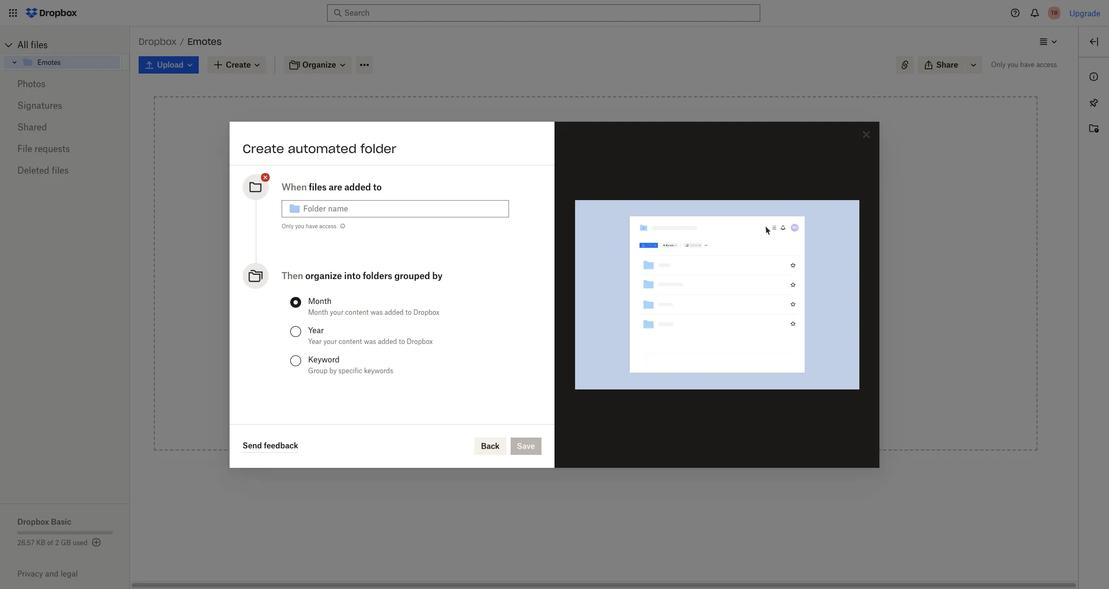 Task type: locate. For each thing, give the bounding box(es) containing it.
content right add
[[615, 270, 644, 280]]

1 horizontal spatial only
[[991, 61, 1006, 69]]

1 horizontal spatial emotes
[[188, 36, 222, 47]]

and for legal
[[45, 570, 58, 579]]

group
[[308, 367, 328, 375]]

files
[[31, 40, 48, 50], [52, 165, 69, 176], [309, 182, 327, 193], [570, 204, 585, 213], [562, 359, 578, 368]]

this
[[558, 298, 572, 307], [633, 359, 647, 368], [637, 389, 650, 398]]

0 horizontal spatial have
[[306, 223, 318, 229]]

0 horizontal spatial you
[[295, 223, 304, 229]]

1 horizontal spatial share
[[937, 60, 958, 69]]

was inside the year year your content was added to dropbox
[[364, 338, 376, 346]]

1 horizontal spatial from
[[597, 298, 614, 307]]

to inside the year year your content was added to dropbox
[[399, 338, 405, 346]]

2
[[55, 540, 59, 548]]

dropbox
[[139, 36, 177, 47], [413, 308, 440, 317], [407, 338, 433, 346], [17, 518, 49, 527]]

files left are
[[309, 182, 327, 193]]

1 vertical spatial have
[[306, 223, 318, 229]]

0 vertical spatial was
[[371, 308, 383, 317]]

2 month from the top
[[308, 308, 328, 317]]

content inside month month your content was added to dropbox
[[345, 308, 369, 317]]

send feedback button
[[243, 440, 298, 453]]

1 horizontal spatial and
[[553, 389, 567, 398]]

28.57 kb of 2 gb used
[[17, 540, 88, 548]]

google
[[576, 328, 602, 337]]

1 vertical spatial and
[[45, 570, 58, 579]]

added
[[344, 182, 371, 193], [385, 308, 404, 317], [378, 338, 397, 346], [600, 359, 622, 368]]

1 vertical spatial by
[[329, 367, 337, 375]]

0 vertical spatial emotes
[[188, 36, 222, 47]]

0 vertical spatial month
[[308, 297, 332, 306]]

0 vertical spatial and
[[553, 389, 567, 398]]

0 vertical spatial share
[[937, 60, 958, 69]]

by down 'keyword'
[[329, 367, 337, 375]]

1 vertical spatial from
[[557, 328, 574, 337]]

2 year from the top
[[308, 338, 322, 346]]

upgrade link
[[1070, 8, 1101, 18]]

files for request
[[562, 359, 578, 368]]

signatures link
[[17, 95, 113, 116]]

emotes down all files
[[37, 58, 61, 66]]

your for month
[[330, 308, 344, 317]]

'upload'
[[587, 216, 616, 225]]

and left manage
[[553, 389, 567, 398]]

share inside button
[[937, 60, 958, 69]]

to right here
[[605, 204, 613, 213]]

1 vertical spatial emotes
[[37, 58, 61, 66]]

to left add
[[590, 270, 597, 280]]

your
[[616, 298, 631, 307], [330, 308, 344, 317], [323, 338, 337, 346]]

files down file requests link
[[52, 165, 69, 176]]

to right be at the right of the page
[[624, 359, 631, 368]]

legal
[[61, 570, 78, 579]]

files inside more ways to add content element
[[562, 359, 578, 368]]

0 horizontal spatial only you have access
[[282, 223, 337, 229]]

request
[[530, 359, 560, 368]]

to inside month month your content was added to dropbox
[[406, 308, 412, 317]]

to
[[373, 182, 382, 193], [605, 204, 613, 213], [590, 270, 597, 280], [406, 308, 412, 317], [399, 338, 405, 346], [580, 359, 587, 368], [624, 359, 631, 368], [628, 389, 635, 398]]

added right be at the right of the page
[[600, 359, 622, 368]]

folders
[[363, 271, 392, 281]]

this right be at the right of the page
[[633, 359, 647, 368]]

drop files here to upload, or use the 'upload' button
[[549, 204, 642, 225]]

files left be at the right of the page
[[562, 359, 578, 368]]

requests
[[35, 144, 70, 154]]

and
[[553, 389, 567, 398], [45, 570, 58, 579]]

all files
[[17, 40, 48, 50]]

organize
[[305, 271, 342, 281]]

0 horizontal spatial share
[[530, 389, 552, 398]]

0 vertical spatial year
[[308, 326, 324, 335]]

month
[[308, 297, 332, 306], [308, 308, 328, 317]]

your inside more ways to add content element
[[616, 298, 631, 307]]

0 horizontal spatial from
[[557, 328, 574, 337]]

1 vertical spatial only
[[282, 223, 294, 229]]

month right month option
[[308, 297, 332, 306]]

emotes inside all files tree
[[37, 58, 61, 66]]

1 month from the top
[[308, 297, 332, 306]]

1 vertical spatial content
[[345, 308, 369, 317]]

from down add
[[597, 298, 614, 307]]

2 vertical spatial your
[[323, 338, 337, 346]]

/
[[180, 37, 184, 46]]

content for month
[[345, 308, 369, 317]]

content up keyword group by specific keywords
[[339, 338, 362, 346]]

1 horizontal spatial access
[[601, 389, 626, 398]]

year year your content was added to dropbox
[[308, 326, 433, 346]]

1 horizontal spatial have
[[1020, 61, 1035, 69]]

dropbox link
[[139, 35, 177, 49]]

0 vertical spatial access
[[1037, 61, 1057, 69]]

1 vertical spatial was
[[364, 338, 376, 346]]

more ways to add content element
[[504, 269, 688, 415]]

share
[[937, 60, 958, 69], [530, 389, 552, 398]]

was inside month month your content was added to dropbox
[[371, 308, 383, 317]]

kb
[[36, 540, 46, 548]]

photos link
[[17, 73, 113, 95]]

send
[[243, 441, 262, 451]]

your up 'keyword'
[[323, 338, 337, 346]]

your for year
[[323, 338, 337, 346]]

month down organize
[[308, 308, 328, 317]]

back button
[[475, 438, 506, 455]]

was
[[371, 308, 383, 317], [364, 338, 376, 346]]

share inside more ways to add content element
[[530, 389, 552, 398]]

content up the year year your content was added to dropbox
[[345, 308, 369, 317]]

0 horizontal spatial and
[[45, 570, 58, 579]]

0 horizontal spatial by
[[329, 367, 337, 375]]

access
[[1037, 61, 1057, 69], [319, 223, 337, 229], [601, 389, 626, 398]]

emotes
[[188, 36, 222, 47], [37, 58, 61, 66]]

0 vertical spatial your
[[616, 298, 631, 307]]

and inside more ways to add content element
[[553, 389, 567, 398]]

more ways to add content
[[548, 270, 644, 280]]

are
[[329, 182, 342, 193]]

your inside month month your content was added to dropbox
[[330, 308, 344, 317]]

content for year
[[339, 338, 362, 346]]

dropbox inside the year year your content was added to dropbox
[[407, 338, 433, 346]]

1 horizontal spatial you
[[1008, 61, 1019, 69]]

manage
[[569, 389, 599, 398]]

content inside the year year your content was added to dropbox
[[339, 338, 362, 346]]

only you have access inside create automated folder dialog
[[282, 223, 337, 229]]

global header element
[[0, 0, 1109, 27]]

gb
[[61, 540, 71, 548]]

0 horizontal spatial access
[[319, 223, 337, 229]]

your inside the year year your content was added to dropbox
[[323, 338, 337, 346]]

was up the year year your content was added to dropbox
[[371, 308, 383, 317]]

to down request files to be added to this folder on the bottom
[[628, 389, 635, 398]]

your left 'desktop'
[[616, 298, 631, 307]]

1 vertical spatial access
[[319, 223, 337, 229]]

1 vertical spatial year
[[308, 338, 322, 346]]

dropbox / emotes
[[139, 36, 222, 47]]

0 horizontal spatial emotes
[[37, 58, 61, 66]]

emotes right the /
[[188, 36, 222, 47]]

keyword
[[308, 355, 340, 364]]

you inside create automated folder dialog
[[295, 223, 304, 229]]

have
[[1020, 61, 1035, 69], [306, 223, 318, 229]]

to left be at the right of the page
[[580, 359, 587, 368]]

only
[[991, 61, 1006, 69], [282, 223, 294, 229]]

files up the
[[570, 204, 585, 213]]

keyword group by specific keywords
[[308, 355, 393, 375]]

this right access
[[558, 298, 572, 307]]

by
[[432, 271, 443, 281], [329, 367, 337, 375]]

0 horizontal spatial only
[[282, 223, 294, 229]]

share for share
[[937, 60, 958, 69]]

files right all
[[31, 40, 48, 50]]

keywords
[[364, 367, 393, 375]]

all files link
[[17, 36, 130, 54]]

open activity image
[[1088, 122, 1101, 135]]

privacy
[[17, 570, 43, 579]]

1 vertical spatial your
[[330, 308, 344, 317]]

0 vertical spatial have
[[1020, 61, 1035, 69]]

your down organize
[[330, 308, 344, 317]]

signatures
[[17, 100, 62, 111]]

2 vertical spatial content
[[339, 338, 362, 346]]

year
[[308, 326, 324, 335], [308, 338, 322, 346]]

1 horizontal spatial only you have access
[[991, 61, 1057, 69]]

access inside more ways to add content element
[[601, 389, 626, 398]]

2 vertical spatial access
[[601, 389, 626, 398]]

ways
[[569, 270, 588, 280]]

files inside drop files here to upload, or use the 'upload' button
[[570, 204, 585, 213]]

1 horizontal spatial by
[[432, 271, 443, 281]]

content
[[615, 270, 644, 280], [345, 308, 369, 317], [339, 338, 362, 346]]

0 vertical spatial only you have access
[[991, 61, 1057, 69]]

added up the year year your content was added to dropbox
[[385, 308, 404, 317]]

and left legal
[[45, 570, 58, 579]]

1 vertical spatial share
[[530, 389, 552, 398]]

1 vertical spatial only you have access
[[282, 223, 337, 229]]

added up keywords
[[378, 338, 397, 346]]

1 vertical spatial you
[[295, 223, 304, 229]]

files for deleted
[[52, 165, 69, 176]]

files inside tree
[[31, 40, 48, 50]]

was up keyword group by specific keywords
[[364, 338, 376, 346]]

only inside create automated folder dialog
[[282, 223, 294, 229]]

from
[[597, 298, 614, 307], [557, 328, 574, 337]]

back
[[481, 442, 500, 451]]

shared link
[[17, 116, 113, 138]]

files for drop
[[570, 204, 585, 213]]

from right import
[[557, 328, 574, 337]]

year right year radio on the bottom left of page
[[308, 326, 324, 335]]

1 vertical spatial month
[[308, 308, 328, 317]]

year up 'keyword'
[[308, 338, 322, 346]]

only you have access
[[991, 61, 1057, 69], [282, 223, 337, 229]]

to down grouped
[[406, 308, 412, 317]]

file
[[17, 144, 32, 154]]

by right grouped
[[432, 271, 443, 281]]

to down month month your content was added to dropbox
[[399, 338, 405, 346]]

this down request files to be added to this folder on the bottom
[[637, 389, 650, 398]]

folder permissions image
[[339, 222, 347, 230]]



Task type: vqa. For each thing, say whether or not it's contained in the screenshot.
Less image on the top of page
no



Task type: describe. For each thing, give the bounding box(es) containing it.
and for manage
[[553, 389, 567, 398]]

Year radio
[[290, 326, 301, 337]]

to up folder name text box
[[373, 182, 382, 193]]

feedback
[[264, 441, 298, 451]]

added inside month month your content was added to dropbox
[[385, 308, 404, 317]]

used
[[73, 540, 88, 548]]

dropbox logo - go to the homepage image
[[22, 4, 81, 22]]

0 vertical spatial only
[[991, 61, 1006, 69]]

or
[[550, 216, 557, 225]]

add
[[599, 270, 613, 280]]

all files tree
[[2, 36, 130, 71]]

28.57
[[17, 540, 34, 548]]

upload,
[[615, 204, 642, 213]]

get more space image
[[90, 537, 103, 550]]

drive
[[604, 328, 623, 337]]

0 vertical spatial you
[[1008, 61, 1019, 69]]

here
[[587, 204, 604, 213]]

deleted
[[17, 165, 49, 176]]

upgrade
[[1070, 8, 1101, 18]]

Keyword radio
[[290, 356, 301, 366]]

have inside create automated folder dialog
[[306, 223, 318, 229]]

grouped
[[394, 271, 430, 281]]

1 year from the top
[[308, 326, 324, 335]]

share button
[[918, 56, 965, 74]]

organize into folders grouped by
[[305, 271, 443, 281]]

share for share and manage access to this folder
[[530, 389, 552, 398]]

added inside more ways to add content element
[[600, 359, 622, 368]]

be
[[589, 359, 598, 368]]

import from google drive
[[530, 328, 623, 337]]

into
[[344, 271, 361, 281]]

added inside the year year your content was added to dropbox
[[378, 338, 397, 346]]

access inside create automated folder dialog
[[319, 223, 337, 229]]

0 vertical spatial content
[[615, 270, 644, 280]]

was for year
[[364, 338, 376, 346]]

1 vertical spatial this
[[633, 359, 647, 368]]

privacy and legal link
[[17, 570, 130, 579]]

basic
[[51, 518, 71, 527]]

send feedback
[[243, 441, 298, 451]]

more
[[548, 270, 567, 280]]

shared
[[17, 122, 47, 133]]

dropbox basic
[[17, 518, 71, 527]]

by inside keyword group by specific keywords
[[329, 367, 337, 375]]

specific
[[339, 367, 362, 375]]

was for month
[[371, 308, 383, 317]]

files inside create automated folder dialog
[[309, 182, 327, 193]]

when
[[282, 182, 307, 193]]

2 vertical spatial this
[[637, 389, 650, 398]]

dropbox inside month month your content was added to dropbox
[[413, 308, 440, 317]]

the
[[574, 216, 585, 225]]

all
[[17, 40, 28, 50]]

Month radio
[[290, 297, 301, 308]]

files are added to
[[309, 182, 382, 193]]

files for all
[[31, 40, 48, 50]]

desktop
[[634, 298, 662, 307]]

2 horizontal spatial access
[[1037, 61, 1057, 69]]

of
[[47, 540, 53, 548]]

photos
[[17, 79, 45, 89]]

create
[[243, 141, 284, 156]]

added right are
[[344, 182, 371, 193]]

0 vertical spatial from
[[597, 298, 614, 307]]

access
[[530, 298, 556, 307]]

create automated folder dialog
[[230, 122, 880, 468]]

emotes link
[[22, 56, 120, 69]]

0 vertical spatial this
[[558, 298, 572, 307]]

month month your content was added to dropbox
[[308, 297, 440, 317]]

file requests link
[[17, 138, 113, 160]]

use
[[559, 216, 572, 225]]

open details pane image
[[1088, 35, 1101, 48]]

share and manage access to this folder
[[530, 389, 673, 398]]

deleted files
[[17, 165, 69, 176]]

Folder name text field
[[303, 203, 503, 215]]

create automated folder
[[243, 141, 397, 156]]

open pinned items image
[[1088, 96, 1101, 109]]

folder inside dialog
[[360, 141, 397, 156]]

request files to be added to this folder
[[530, 359, 670, 368]]

file requests
[[17, 144, 70, 154]]

deleted files link
[[17, 160, 113, 181]]

to inside drop files here to upload, or use the 'upload' button
[[605, 204, 613, 213]]

button
[[618, 216, 642, 225]]

automated
[[288, 141, 357, 156]]

open information panel image
[[1088, 70, 1101, 83]]

drop
[[549, 204, 568, 213]]

access this folder from your desktop
[[530, 298, 662, 307]]

privacy and legal
[[17, 570, 78, 579]]

import
[[530, 328, 555, 337]]

then
[[282, 271, 303, 281]]

0 vertical spatial by
[[432, 271, 443, 281]]



